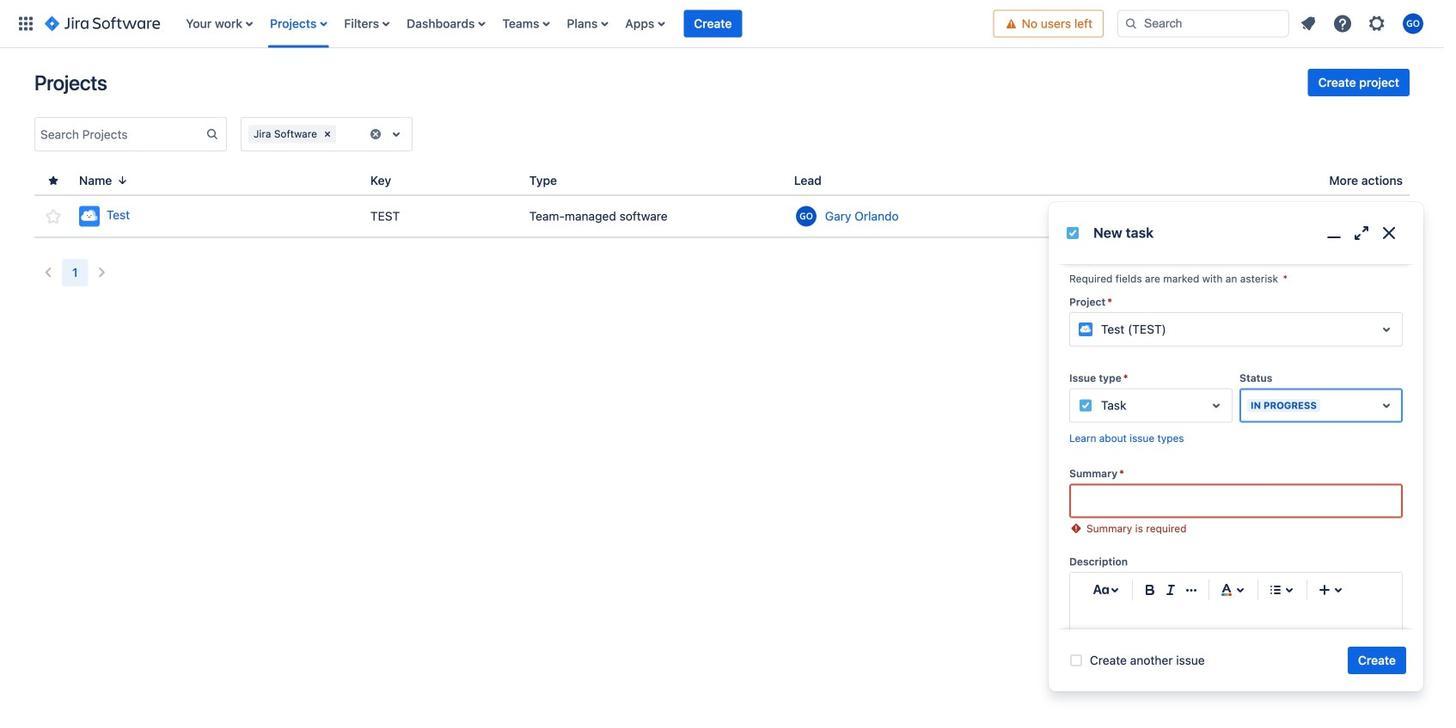 Task type: describe. For each thing, give the bounding box(es) containing it.
Search Projects text field
[[35, 122, 206, 146]]

lists image
[[1266, 580, 1286, 600]]

bold ⌘b image
[[1140, 580, 1161, 600]]

1 horizontal spatial list
[[1293, 8, 1434, 39]]

minimize image
[[1324, 223, 1345, 243]]

more formatting image
[[1182, 580, 1202, 600]]

next image
[[92, 262, 112, 283]]

2 open image from the top
[[1377, 395, 1397, 416]]

appswitcher icon image
[[15, 13, 36, 34]]

clear image
[[321, 127, 334, 141]]

star test image
[[43, 206, 64, 227]]

text styles image
[[1091, 580, 1112, 600]]



Task type: vqa. For each thing, say whether or not it's contained in the screenshot.
space
no



Task type: locate. For each thing, give the bounding box(es) containing it.
error image
[[1070, 522, 1084, 535]]

0 horizontal spatial list
[[177, 0, 994, 48]]

jira software image
[[45, 13, 160, 34], [45, 13, 160, 34]]

Description - Main content area, start typing to enter text. text field
[[1095, 628, 1378, 669]]

search image
[[1125, 17, 1139, 31]]

previous image
[[38, 262, 58, 283]]

list item
[[684, 0, 742, 48]]

1 vertical spatial open image
[[1377, 395, 1397, 416]]

help image
[[1333, 13, 1354, 34]]

primary element
[[10, 0, 994, 48]]

0 vertical spatial open image
[[386, 124, 407, 144]]

Search field
[[1118, 10, 1290, 37]]

your profile and settings image
[[1403, 13, 1424, 34]]

new task image
[[1066, 226, 1080, 240]]

banner
[[0, 0, 1445, 48]]

clear image
[[369, 127, 383, 141]]

open image
[[386, 124, 407, 144], [1206, 395, 1227, 416]]

italic ⌘i image
[[1161, 580, 1182, 600]]

go full screen image
[[1352, 223, 1372, 243]]

1 horizontal spatial open image
[[1206, 395, 1227, 416]]

None text field
[[1071, 486, 1403, 517]]

0 vertical spatial open image
[[1377, 319, 1397, 340]]

list
[[177, 0, 994, 48], [1293, 8, 1434, 39]]

notifications image
[[1298, 13, 1319, 34]]

open image
[[1377, 319, 1397, 340], [1377, 395, 1397, 416]]

group
[[1309, 69, 1410, 96]]

None search field
[[1118, 10, 1290, 37]]

1 open image from the top
[[1377, 319, 1397, 340]]

1 vertical spatial open image
[[1206, 395, 1227, 416]]

discard changes and close image
[[1379, 223, 1400, 243]]

text formatting group
[[1140, 580, 1202, 600]]

0 horizontal spatial open image
[[386, 124, 407, 144]]

settings image
[[1367, 13, 1388, 34]]



